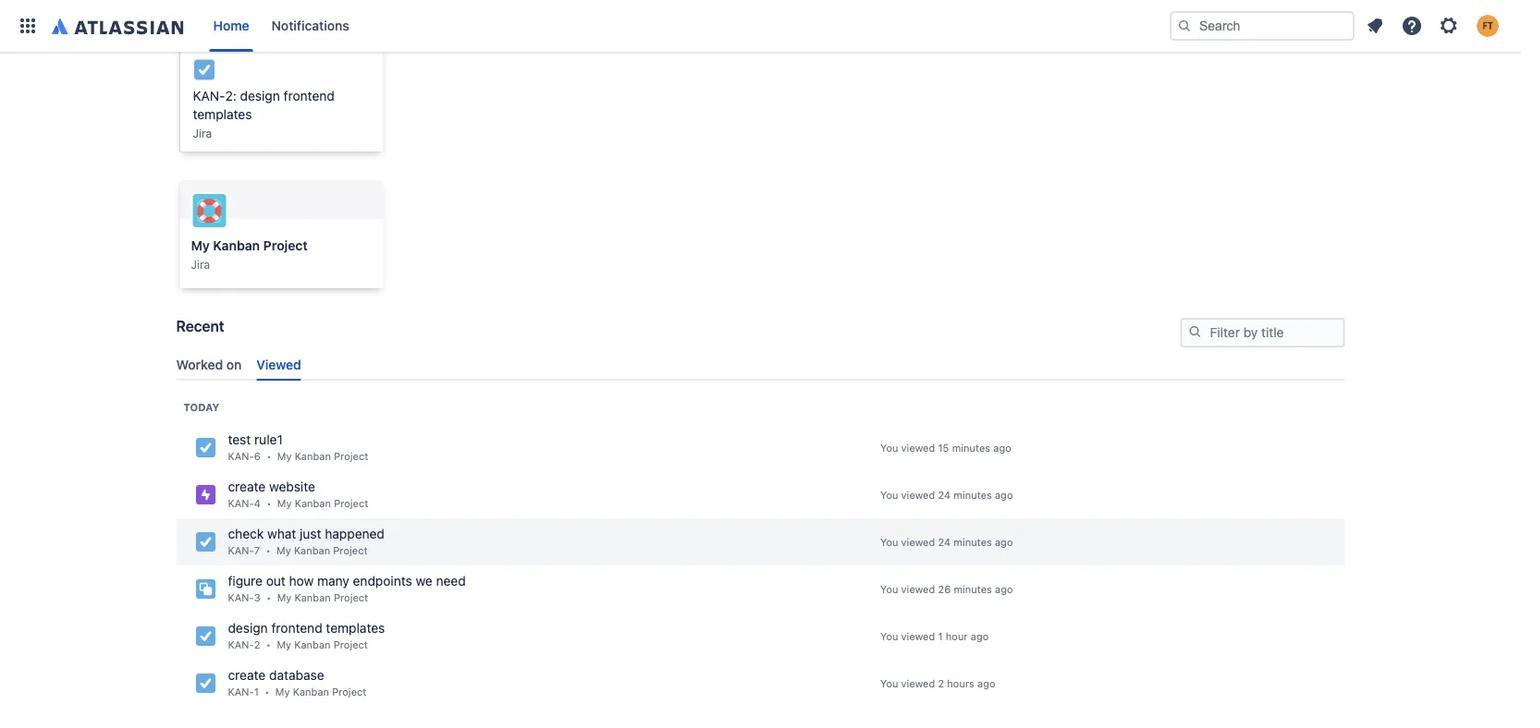 Task type: describe. For each thing, give the bounding box(es) containing it.
jira image for design
[[195, 626, 217, 648]]

appswitcher icon image
[[17, 15, 39, 37]]

my inside check what just happened kan-7 • my kanban project
[[277, 545, 291, 557]]

notifications
[[272, 18, 349, 33]]

• inside create database kan-1 • my kanban project
[[265, 686, 270, 698]]

ago for create database
[[978, 678, 996, 690]]

Filter by title field
[[1183, 320, 1344, 346]]

check what just happened kan-7 • my kanban project
[[228, 526, 385, 557]]

create website kan-4 • my kanban project
[[228, 479, 368, 510]]

project inside test rule1 kan-6 • my kanban project
[[334, 450, 368, 462]]

my inside figure out how many endpoints we need kan-3 • my kanban project
[[277, 592, 292, 604]]

kanban inside test rule1 kan-6 • my kanban project
[[295, 450, 331, 462]]

my inside test rule1 kan-6 • my kanban project
[[277, 450, 292, 462]]

frontend inside design frontend templates kan-2 • my kanban project
[[271, 621, 323, 636]]

what
[[267, 526, 296, 541]]

jira image for create database
[[195, 673, 217, 695]]

test rule1 kan-6 • my kanban project
[[228, 432, 368, 462]]

rule1
[[254, 432, 283, 447]]

• inside design frontend templates kan-2 • my kanban project
[[266, 639, 271, 651]]

kan- inside test rule1 kan-6 • my kanban project
[[228, 450, 254, 462]]

kan- inside check what just happened kan-7 • my kanban project
[[228, 545, 254, 557]]

kanban inside my kanban project jira
[[213, 238, 260, 253]]

viewed for create database
[[902, 678, 935, 690]]

settings icon image
[[1438, 15, 1461, 37]]

kan- inside create database kan-1 • my kanban project
[[228, 686, 254, 698]]

Search field
[[1170, 11, 1355, 41]]

happened
[[325, 526, 385, 541]]

minutes for create website
[[954, 489, 992, 501]]

kan- inside the create website kan-4 • my kanban project
[[228, 498, 254, 510]]

design inside kan-2: design frontend templates
[[240, 88, 280, 104]]

test
[[228, 432, 251, 447]]

templates inside design frontend templates kan-2 • my kanban project
[[326, 621, 385, 636]]

we
[[416, 573, 433, 589]]

home element
[[11, 0, 1170, 52]]

jira image for test rule1
[[195, 437, 217, 459]]

design frontend templates kan-2 • my kanban project
[[228, 621, 385, 651]]

ago for check what just happened
[[995, 536, 1013, 548]]

you for test rule1
[[881, 442, 899, 454]]

kanban inside create database kan-1 • my kanban project
[[293, 686, 329, 698]]

2 inside design frontend templates kan-2 • my kanban project
[[254, 639, 260, 651]]

how
[[289, 573, 314, 589]]

search image
[[1178, 19, 1192, 33]]

worked on
[[176, 358, 242, 373]]

worked
[[176, 358, 223, 373]]

you for design frontend templates
[[881, 631, 899, 643]]

project inside my kanban project jira
[[263, 238, 308, 253]]

figure
[[228, 573, 263, 589]]

website
[[269, 479, 315, 494]]

you viewed 1 hour ago
[[881, 631, 989, 643]]

ago for design frontend templates
[[971, 631, 989, 643]]

my inside my kanban project jira
[[191, 238, 210, 253]]

• inside test rule1 kan-6 • my kanban project
[[267, 450, 271, 462]]

kan-2: design frontend templates
[[193, 88, 335, 122]]

my inside design frontend templates kan-2 • my kanban project
[[277, 639, 291, 651]]

notifications image
[[1364, 15, 1387, 37]]

viewed
[[257, 358, 301, 373]]

you for create database
[[881, 678, 899, 690]]

figure out how many endpoints we need kan-3 • my kanban project
[[228, 573, 466, 604]]

you for check what just happened
[[881, 536, 899, 548]]

you viewed 24 minutes ago for create website
[[881, 489, 1013, 501]]

project inside design frontend templates kan-2 • my kanban project
[[334, 639, 368, 651]]

ago for create website
[[995, 489, 1013, 501]]

jira inside my kanban project jira
[[191, 258, 210, 271]]

ago for figure out how many endpoints we need
[[995, 584, 1013, 596]]

minutes for check what just happened
[[954, 536, 992, 548]]

you viewed 24 minutes ago for check what just happened
[[881, 536, 1013, 548]]

home button
[[206, 11, 257, 41]]

viewed for check what just happened
[[902, 536, 935, 548]]

project inside create database kan-1 • my kanban project
[[332, 686, 367, 698]]



Task type: vqa. For each thing, say whether or not it's contained in the screenshot.
ago associated with check what just happened
yes



Task type: locate. For each thing, give the bounding box(es) containing it.
frontend inside kan-2: design frontend templates
[[284, 88, 335, 104]]

1 vertical spatial design
[[228, 621, 268, 636]]

0 vertical spatial jira
[[193, 127, 212, 140]]

3 jira image from the top
[[195, 579, 217, 601]]

frontend
[[284, 88, 335, 104], [271, 621, 323, 636]]

24 for check what just happened
[[938, 536, 951, 548]]

hour
[[946, 631, 968, 643]]

jira image left test
[[195, 437, 217, 459]]

1 vertical spatial jira
[[191, 258, 210, 271]]

0 vertical spatial templates
[[193, 107, 252, 122]]

kan- inside figure out how many endpoints we need kan-3 • my kanban project
[[228, 592, 254, 604]]

kanban inside design frontend templates kan-2 • my kanban project
[[294, 639, 331, 651]]

project
[[263, 238, 308, 253], [334, 450, 368, 462], [334, 498, 368, 510], [333, 545, 368, 557], [334, 592, 368, 604], [334, 639, 368, 651], [332, 686, 367, 698]]

minutes down you viewed 15 minutes ago
[[954, 489, 992, 501]]

2 24 from the top
[[938, 536, 951, 548]]

frontend down notifications button
[[284, 88, 335, 104]]

banner containing home
[[0, 0, 1522, 52]]

0 horizontal spatial 1
[[254, 686, 259, 698]]

jira image
[[195, 531, 217, 554], [195, 626, 217, 648]]

minutes
[[952, 442, 991, 454], [954, 489, 992, 501], [954, 536, 992, 548], [954, 584, 992, 596]]

on
[[226, 358, 242, 373]]

jira image left 4
[[195, 484, 217, 506]]

you for create website
[[881, 489, 899, 501]]

viewed left hour
[[902, 631, 935, 643]]

• right 6
[[267, 450, 271, 462]]

many
[[317, 573, 350, 589]]

create database kan-1 • my kanban project
[[228, 668, 367, 698]]

•
[[267, 450, 271, 462], [267, 498, 271, 510], [266, 545, 271, 557], [266, 592, 271, 604], [266, 639, 271, 651], [265, 686, 270, 698]]

1 horizontal spatial templates
[[326, 621, 385, 636]]

5 viewed from the top
[[902, 631, 935, 643]]

jira up recent
[[191, 258, 210, 271]]

• inside the create website kan-4 • my kanban project
[[267, 498, 271, 510]]

26
[[938, 584, 951, 596]]

4 viewed from the top
[[902, 584, 935, 596]]

kanban inside figure out how many endpoints we need kan-3 • my kanban project
[[295, 592, 331, 604]]

kanban
[[213, 238, 260, 253], [295, 450, 331, 462], [295, 498, 331, 510], [294, 545, 330, 557], [295, 592, 331, 604], [294, 639, 331, 651], [293, 686, 329, 698]]

4 you from the top
[[881, 584, 899, 596]]

jira down kan-2: design frontend templates
[[193, 127, 212, 140]]

0 vertical spatial 2
[[254, 639, 260, 651]]

viewed for design frontend templates
[[902, 631, 935, 643]]

hours
[[948, 678, 975, 690]]

you left hour
[[881, 631, 899, 643]]

kan- inside design frontend templates kan-2 • my kanban project
[[228, 639, 254, 651]]

create up 4
[[228, 479, 266, 494]]

24 for create website
[[938, 489, 951, 501]]

kanban up recent
[[213, 238, 260, 253]]

tab list containing worked on
[[169, 350, 1353, 381]]

templates down '2:' on the top left of page
[[193, 107, 252, 122]]

create inside create database kan-1 • my kanban project
[[228, 668, 266, 683]]

kanban down database
[[293, 686, 329, 698]]

6
[[254, 450, 261, 462]]

0 vertical spatial jira image
[[195, 531, 217, 554]]

you up you viewed 26 minutes ago
[[881, 536, 899, 548]]

viewed left 26
[[902, 584, 935, 596]]

0 vertical spatial 24
[[938, 489, 951, 501]]

templates down figure out how many endpoints we need kan-3 • my kanban project
[[326, 621, 385, 636]]

2 jira image from the top
[[195, 484, 217, 506]]

0 horizontal spatial templates
[[193, 107, 252, 122]]

kanban inside the create website kan-4 • my kanban project
[[295, 498, 331, 510]]

minutes right 26
[[954, 584, 992, 596]]

3 viewed from the top
[[902, 536, 935, 548]]

kanban down the just
[[294, 545, 330, 557]]

jira image left figure
[[195, 579, 217, 601]]

create
[[228, 479, 266, 494], [228, 668, 266, 683]]

you left 15
[[881, 442, 899, 454]]

1 vertical spatial templates
[[326, 621, 385, 636]]

kan- down 3
[[228, 639, 254, 651]]

2 down 3
[[254, 639, 260, 651]]

2 jira image from the top
[[195, 626, 217, 648]]

minutes for figure out how many endpoints we need
[[954, 584, 992, 596]]

project inside figure out how many endpoints we need kan-3 • my kanban project
[[334, 592, 368, 604]]

• up database
[[266, 639, 271, 651]]

2 viewed from the top
[[902, 489, 935, 501]]

kan- down "home" 'button'
[[193, 88, 225, 104]]

• inside check what just happened kan-7 • my kanban project
[[266, 545, 271, 557]]

my kanban project jira
[[191, 238, 308, 271]]

3 you from the top
[[881, 536, 899, 548]]

out
[[266, 573, 286, 589]]

help icon image
[[1401, 15, 1424, 37]]

0 vertical spatial frontend
[[284, 88, 335, 104]]

2 left the hours
[[938, 678, 945, 690]]

24 down 15
[[938, 489, 951, 501]]

jira image left database
[[195, 673, 217, 695]]

frequent
[[176, 4, 239, 22]]

kan- down test
[[228, 450, 254, 462]]

1 you from the top
[[881, 442, 899, 454]]

my
[[191, 238, 210, 253], [277, 450, 292, 462], [277, 498, 292, 510], [277, 545, 291, 557], [277, 592, 292, 604], [277, 639, 291, 651], [276, 686, 290, 698]]

1 24 from the top
[[938, 489, 951, 501]]

you viewed 24 minutes ago up you viewed 26 minutes ago
[[881, 536, 1013, 548]]

1 create from the top
[[228, 479, 266, 494]]

recent
[[176, 318, 224, 335]]

ago
[[994, 442, 1012, 454], [995, 489, 1013, 501], [995, 536, 1013, 548], [995, 584, 1013, 596], [971, 631, 989, 643], [978, 678, 996, 690]]

create inside the create website kan-4 • my kanban project
[[228, 479, 266, 494]]

viewed up you viewed 26 minutes ago
[[902, 536, 935, 548]]

endpoints
[[353, 573, 412, 589]]

create left database
[[228, 668, 266, 683]]

database
[[269, 668, 324, 683]]

1 viewed from the top
[[902, 442, 935, 454]]

1 vertical spatial frontend
[[271, 621, 323, 636]]

0 horizontal spatial 2
[[254, 639, 260, 651]]

• inside figure out how many endpoints we need kan-3 • my kanban project
[[266, 592, 271, 604]]

1 vertical spatial 2
[[938, 678, 945, 690]]

• down database
[[265, 686, 270, 698]]

banner
[[0, 0, 1522, 52]]

5 you from the top
[[881, 631, 899, 643]]

1 vertical spatial jira image
[[195, 626, 217, 648]]

1 jira image from the top
[[195, 437, 217, 459]]

atlassian image
[[52, 15, 184, 37], [52, 15, 184, 37]]

kanban down how
[[295, 592, 331, 604]]

kan- down figure
[[228, 592, 254, 604]]

today
[[184, 402, 220, 414]]

1 jira image from the top
[[195, 531, 217, 554]]

1 horizontal spatial 2
[[938, 678, 945, 690]]

kan-2: design frontend templates link
[[193, 58, 370, 124]]

check
[[228, 526, 264, 541]]

frontend up database
[[271, 621, 323, 636]]

6 viewed from the top
[[902, 678, 935, 690]]

3
[[254, 592, 261, 604]]

viewed for test rule1
[[902, 442, 935, 454]]

ago right the hours
[[978, 678, 996, 690]]

you down 'you viewed 1 hour ago' on the bottom
[[881, 678, 899, 690]]

you left 26
[[881, 584, 899, 596]]

create for create website
[[228, 479, 266, 494]]

1 vertical spatial 24
[[938, 536, 951, 548]]

design down 3
[[228, 621, 268, 636]]

0 vertical spatial create
[[228, 479, 266, 494]]

1 vertical spatial 1
[[254, 686, 259, 698]]

create for create database
[[228, 668, 266, 683]]

kanban up website
[[295, 450, 331, 462]]

design inside design frontend templates kan-2 • my kanban project
[[228, 621, 268, 636]]

2 create from the top
[[228, 668, 266, 683]]

jira image
[[195, 437, 217, 459], [195, 484, 217, 506], [195, 579, 217, 601], [195, 673, 217, 695]]

you for figure out how many endpoints we need
[[881, 584, 899, 596]]

minutes for test rule1
[[952, 442, 991, 454]]

4
[[254, 498, 261, 510]]

viewed left 15
[[902, 442, 935, 454]]

ago right hour
[[971, 631, 989, 643]]

my up database
[[277, 639, 291, 651]]

my down out
[[277, 592, 292, 604]]

0 vertical spatial 1
[[938, 631, 943, 643]]

home
[[213, 18, 249, 33]]

you viewed 15 minutes ago
[[881, 442, 1012, 454]]

my inside create database kan-1 • my kanban project
[[276, 686, 290, 698]]

viewed down you viewed 15 minutes ago
[[902, 489, 935, 501]]

templates inside kan-2: design frontend templates
[[193, 107, 252, 122]]

kan- down check
[[228, 545, 254, 557]]

you down you viewed 15 minutes ago
[[881, 489, 899, 501]]

kanban down website
[[295, 498, 331, 510]]

1
[[938, 631, 943, 643], [254, 686, 259, 698]]

minutes right 15
[[952, 442, 991, 454]]

my inside the create website kan-4 • my kanban project
[[277, 498, 292, 510]]

2:
[[225, 88, 237, 104]]

0 vertical spatial design
[[240, 88, 280, 104]]

design right '2:' on the top left of page
[[240, 88, 280, 104]]

you viewed 26 minutes ago
[[881, 584, 1013, 596]]

4 jira image from the top
[[195, 673, 217, 695]]

you viewed 24 minutes ago
[[881, 489, 1013, 501], [881, 536, 1013, 548]]

my down website
[[277, 498, 292, 510]]

jira
[[193, 127, 212, 140], [191, 258, 210, 271]]

7
[[254, 545, 260, 557]]

24 up 26
[[938, 536, 951, 548]]

viewed for create website
[[902, 489, 935, 501]]

my up recent
[[191, 238, 210, 253]]

kan-
[[193, 88, 225, 104], [228, 450, 254, 462], [228, 498, 254, 510], [228, 545, 254, 557], [228, 592, 254, 604], [228, 639, 254, 651], [228, 686, 254, 698]]

ago up you viewed 26 minutes ago
[[995, 536, 1013, 548]]

you
[[881, 442, 899, 454], [881, 489, 899, 501], [881, 536, 899, 548], [881, 584, 899, 596], [881, 631, 899, 643], [881, 678, 899, 690]]

jira image for figure out how many endpoints we need
[[195, 579, 217, 601]]

6 you from the top
[[881, 678, 899, 690]]

project inside the create website kan-4 • my kanban project
[[334, 498, 368, 510]]

kanban up database
[[294, 639, 331, 651]]

you viewed 2 hours ago
[[881, 678, 996, 690]]

1 vertical spatial you viewed 24 minutes ago
[[881, 536, 1013, 548]]

jira image for create website
[[195, 484, 217, 506]]

ago right 15
[[994, 442, 1012, 454]]

ago for test rule1
[[994, 442, 1012, 454]]

kanban inside check what just happened kan-7 • my kanban project
[[294, 545, 330, 557]]

2
[[254, 639, 260, 651], [938, 678, 945, 690]]

viewed left the hours
[[902, 678, 935, 690]]

1 left hour
[[938, 631, 943, 643]]

24
[[938, 489, 951, 501], [938, 536, 951, 548]]

viewed for figure out how many endpoints we need
[[902, 584, 935, 596]]

my down what
[[277, 545, 291, 557]]

project inside check what just happened kan-7 • my kanban project
[[333, 545, 368, 557]]

kan- down design frontend templates kan-2 • my kanban project at the bottom
[[228, 686, 254, 698]]

just
[[300, 526, 321, 541]]

templates
[[193, 107, 252, 122], [326, 621, 385, 636]]

search image
[[1188, 325, 1203, 340]]

need
[[436, 573, 466, 589]]

2 you viewed 24 minutes ago from the top
[[881, 536, 1013, 548]]

2 you from the top
[[881, 489, 899, 501]]

1 inside create database kan-1 • my kanban project
[[254, 686, 259, 698]]

minutes up you viewed 26 minutes ago
[[954, 536, 992, 548]]

kan- inside kan-2: design frontend templates
[[193, 88, 225, 104]]

0 vertical spatial you viewed 24 minutes ago
[[881, 489, 1013, 501]]

• right 4
[[267, 498, 271, 510]]

jira image for check
[[195, 531, 217, 554]]

15
[[938, 442, 950, 454]]

1 horizontal spatial 1
[[938, 631, 943, 643]]

• right 7
[[266, 545, 271, 557]]

my down database
[[276, 686, 290, 698]]

1 down design frontend templates kan-2 • my kanban project at the bottom
[[254, 686, 259, 698]]

1 you viewed 24 minutes ago from the top
[[881, 489, 1013, 501]]

ago down you viewed 15 minutes ago
[[995, 489, 1013, 501]]

ago right 26
[[995, 584, 1013, 596]]

viewed
[[902, 442, 935, 454], [902, 489, 935, 501], [902, 536, 935, 548], [902, 584, 935, 596], [902, 631, 935, 643], [902, 678, 935, 690]]

tab list
[[169, 350, 1353, 381]]

kan- up check
[[228, 498, 254, 510]]

1 vertical spatial create
[[228, 668, 266, 683]]

• right 3
[[266, 592, 271, 604]]

you viewed 24 minutes ago down you viewed 15 minutes ago
[[881, 489, 1013, 501]]

my down "rule1"
[[277, 450, 292, 462]]

notifications button
[[264, 11, 357, 41]]

design
[[240, 88, 280, 104], [228, 621, 268, 636]]



